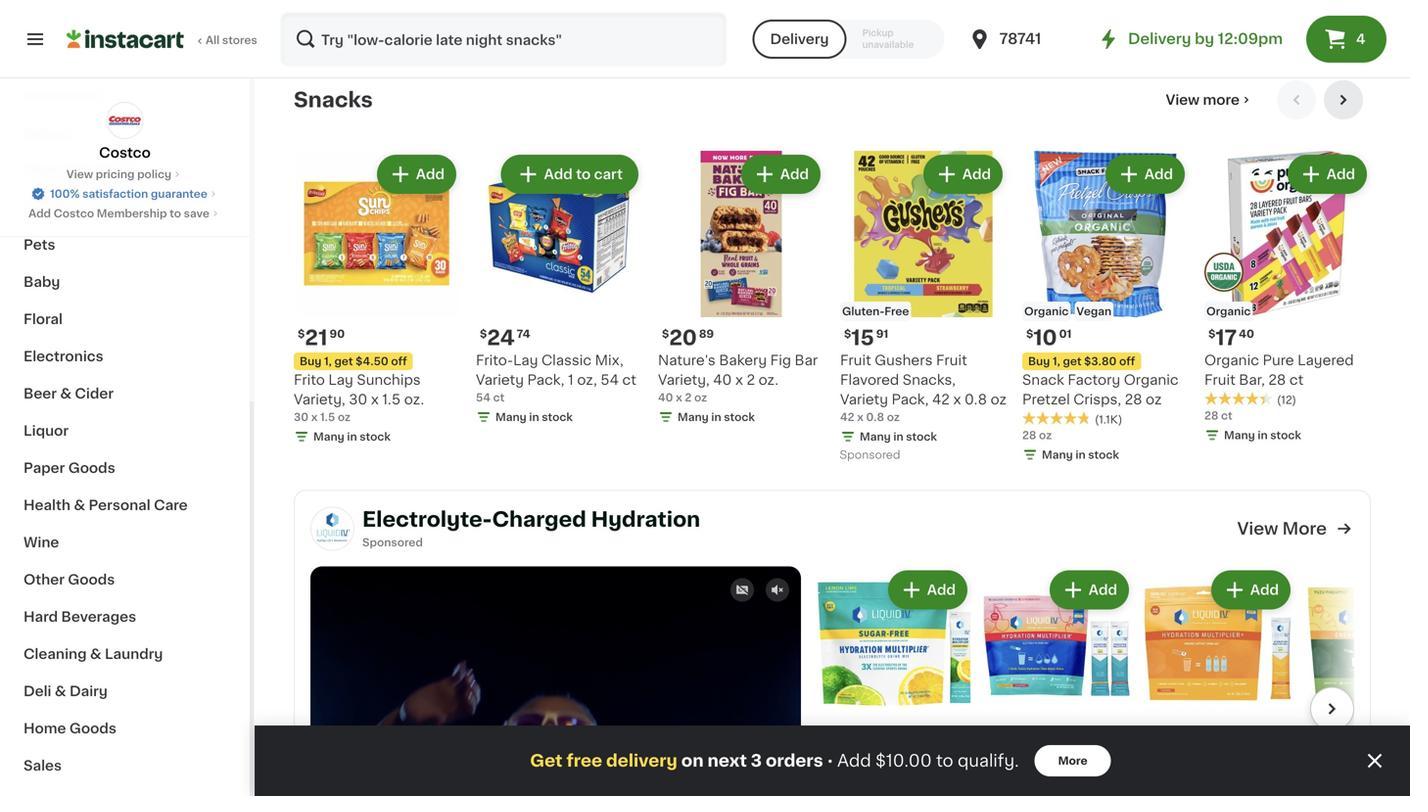 Task type: vqa. For each thing, say whether or not it's contained in the screenshot.
'Organic' corresponding to Organic Pure Layered Fruit Bar, 28 ct
yes



Task type: locate. For each thing, give the bounding box(es) containing it.
0 horizontal spatial off
[[391, 356, 407, 367]]

view for view more
[[1166, 93, 1200, 107]]

1 liquid from the left
[[818, 757, 860, 771]]

to inside "link"
[[170, 208, 181, 219]]

free up multiplier,
[[932, 757, 962, 771]]

1 vertical spatial sponsored badge image
[[841, 450, 900, 461]]

0 horizontal spatial lay
[[329, 373, 354, 387]]

energ
[[1371, 757, 1411, 771]]

liquid down $36.06 element
[[1303, 757, 1345, 771]]

1 horizontal spatial bakery
[[720, 354, 767, 367]]

54 right oz,
[[601, 373, 619, 387]]

0 horizontal spatial liquid
[[818, 757, 860, 771]]

$ inside the $ 17 40
[[1209, 329, 1216, 340]]

organic up 17
[[1207, 306, 1252, 317]]

stock down fruit gushers fruit flavored snacks, variety pack, 42 x 0.8 oz 42 x 0.8 oz
[[907, 432, 938, 442]]

mix, up oz,
[[595, 354, 624, 367]]

lay down 74
[[513, 354, 538, 367]]

add button for snack factory organic pretzel crisps, 28 oz
[[1108, 157, 1184, 192]]

hydration inside 36 liquid i.v. hydration multiplier electrolyte drink mix, varie
[[1048, 757, 1116, 771]]

1 horizontal spatial oz.
[[759, 373, 779, 387]]

0 horizontal spatial pack,
[[528, 373, 565, 387]]

& down 100%
[[78, 201, 90, 215]]

0 vertical spatial item carousel region
[[294, 80, 1372, 475]]

0 vertical spatial 42
[[933, 393, 950, 407]]

1 horizontal spatial buy
[[1029, 356, 1051, 367]]

28 inside snack factory organic pretzel crisps, 28 oz
[[1125, 393, 1143, 407]]

3 i.v. from the left
[[1349, 757, 1367, 771]]

variety down frito-
[[476, 373, 524, 387]]

liquid up lemon in the right bottom of the page
[[818, 757, 860, 771]]

variety down flavored
[[841, 393, 889, 407]]

0 horizontal spatial 42
[[841, 412, 855, 423]]

oz left pretzel
[[991, 393, 1007, 407]]

gluten-
[[843, 306, 885, 317]]

1 buy from the left
[[300, 356, 322, 367]]

1 horizontal spatial 30
[[349, 393, 368, 407]]

fruit
[[841, 354, 872, 367], [937, 354, 968, 367], [1205, 373, 1236, 387]]

0 vertical spatial view
[[1166, 93, 1200, 107]]

costco logo image
[[106, 102, 144, 139]]

to up multiplier,
[[937, 753, 954, 770]]

i.v.
[[864, 757, 882, 771], [1025, 757, 1044, 771], [1349, 757, 1367, 771]]

sales link
[[12, 748, 238, 785]]

factory
[[1068, 373, 1121, 387]]

lay for 30
[[329, 373, 354, 387]]

$ inside '$ 24 74'
[[480, 329, 487, 340]]

2 vertical spatial view
[[1238, 521, 1279, 537]]

bakery inside nature's bakery fig bar variety, 40 x 2 oz. 40 x 2 oz
[[720, 354, 767, 367]]

1 horizontal spatial pack,
[[892, 393, 929, 407]]

in down frito lay sunchips variety, 30 x 1.5 oz. 30 x 1.5 oz
[[347, 432, 357, 442]]

electrolyte-charged hydration spo nsored
[[363, 509, 701, 548]]

i.v. inside liquid i.v. energ
[[1349, 757, 1367, 771]]

0 horizontal spatial mix,
[[595, 354, 624, 367]]

pets
[[24, 238, 55, 252]]

get left $3.80
[[1064, 356, 1082, 367]]

add inside "link"
[[28, 208, 51, 219]]

0 vertical spatial 40
[[1240, 329, 1255, 340]]

classic
[[542, 354, 592, 367]]

4 $ from the left
[[845, 329, 852, 340]]

0 vertical spatial variety,
[[658, 373, 710, 387]]

$ for 20
[[662, 329, 670, 340]]

1 horizontal spatial delivery
[[1129, 32, 1192, 46]]

0 horizontal spatial 30
[[294, 412, 309, 423]]

1, for 10
[[1053, 356, 1061, 367]]

hydration inside electrolyte-charged hydration spo nsored
[[591, 509, 701, 530]]

$ 21 90
[[298, 328, 345, 348]]

stock
[[542, 412, 573, 423], [724, 412, 755, 423], [1271, 430, 1302, 441], [360, 432, 391, 442], [907, 432, 938, 442], [1089, 450, 1120, 461]]

0 horizontal spatial i.v.
[[864, 757, 882, 771]]

variety
[[476, 373, 524, 387], [841, 393, 889, 407]]

1 vertical spatial more
[[1059, 756, 1088, 767]]

i.v. inside 'liquid i.v. sugar-free hydration multiplier, lemon lime, 2'
[[864, 757, 882, 771]]

pack, down snacks,
[[892, 393, 929, 407]]

other
[[24, 573, 65, 587]]

1 vertical spatial to
[[170, 208, 181, 219]]

many in stock for nature's bakery fig bar variety, 40 x 2 oz.
[[678, 412, 755, 423]]

liquid for liquid i.v. sugar-free hydration multiplier, lemon lime, 2
[[818, 757, 860, 771]]

bakery left fig
[[720, 354, 767, 367]]

91
[[877, 329, 889, 340]]

snacks & candy
[[24, 201, 140, 215]]

liquid for liquid i.v. energ
[[1303, 757, 1345, 771]]

add
[[416, 168, 445, 181], [544, 168, 573, 181], [781, 168, 809, 181], [963, 168, 992, 181], [1145, 168, 1174, 181], [1327, 168, 1356, 181], [28, 208, 51, 219], [928, 583, 956, 597], [1089, 583, 1118, 597], [1251, 583, 1280, 597], [838, 753, 872, 770]]

0 horizontal spatial to
[[170, 208, 181, 219]]

0 horizontal spatial oz.
[[404, 393, 424, 407]]

1 horizontal spatial 2
[[747, 373, 756, 387]]

1 horizontal spatial costco
[[99, 146, 151, 160]]

buy up frito
[[300, 356, 322, 367]]

bakery up the meat
[[24, 126, 73, 140]]

add inside button
[[544, 168, 573, 181]]

electronics link
[[12, 338, 238, 375]]

1 vertical spatial hydration
[[1048, 757, 1116, 771]]

&
[[63, 164, 75, 177], [78, 201, 90, 215], [60, 387, 72, 401], [74, 499, 85, 512], [90, 648, 101, 661], [55, 685, 66, 699]]

1 vertical spatial item carousel region
[[801, 567, 1411, 797]]

1 horizontal spatial hydration
[[818, 776, 887, 790]]

$10.00
[[876, 753, 932, 770]]

2 get from the left
[[1064, 356, 1082, 367]]

1 vertical spatial bakery
[[720, 354, 767, 367]]

many down 28 ct
[[1225, 430, 1256, 441]]

30 down frito
[[294, 412, 309, 423]]

ct right 6
[[486, 0, 498, 11]]

beverages
[[61, 610, 136, 624]]

product group containing 15
[[841, 151, 1007, 466]]

add costco membership to save
[[28, 208, 210, 219]]

78741
[[1000, 32, 1042, 46]]

view inside popup button
[[1166, 93, 1200, 107]]

fruit gushers fruit flavored snacks, variety pack, 42 x 0.8 oz 42 x 0.8 oz
[[841, 354, 1007, 423]]

4 button
[[1307, 16, 1387, 63]]

variety, down frito
[[294, 393, 346, 407]]

next
[[708, 753, 747, 770]]

meat
[[24, 164, 60, 177]]

0 vertical spatial goods
[[68, 461, 115, 475]]

1 vertical spatial goods
[[68, 573, 115, 587]]

1 horizontal spatial more
[[1283, 521, 1328, 537]]

0 horizontal spatial hydration
[[591, 509, 701, 530]]

stock down (1.1k) on the bottom
[[1089, 450, 1120, 461]]

& for cleaning
[[90, 648, 101, 661]]

$ for 10
[[1027, 329, 1034, 340]]

gluten-free
[[843, 306, 910, 317]]

product group containing 36
[[980, 567, 1134, 797]]

organic for organic pure layered fruit bar, 28 ct
[[1205, 354, 1260, 367]]

oz inside snack factory organic pretzel crisps, 28 oz
[[1146, 393, 1162, 407]]

0 vertical spatial sponsored badge image
[[841, 19, 900, 30]]

cider
[[75, 387, 114, 401]]

bakery
[[24, 126, 73, 140], [720, 354, 767, 367]]

stock for fruit gushers fruit flavored snacks, variety pack, 42 x 0.8 oz
[[907, 432, 938, 442]]

item carousel region
[[294, 80, 1372, 475], [801, 567, 1411, 797]]

40 inside the $ 17 40
[[1240, 329, 1255, 340]]

2 1, from the left
[[1053, 356, 1061, 367]]

many down flavored
[[860, 432, 891, 442]]

buy up snack
[[1029, 356, 1051, 367]]

in down fruit gushers fruit flavored snacks, variety pack, 42 x 0.8 oz 42 x 0.8 oz
[[894, 432, 904, 442]]

item carousel region containing 36
[[801, 567, 1411, 797]]

guarantee
[[151, 189, 208, 199]]

oz right crisps,
[[1146, 393, 1162, 407]]

0 horizontal spatial delivery
[[771, 32, 829, 46]]

3 liquid from the left
[[1303, 757, 1345, 771]]

free up 91
[[885, 306, 910, 317]]

view for view more
[[1238, 521, 1279, 537]]

28 down pure
[[1269, 373, 1287, 387]]

1 vertical spatial oz.
[[404, 393, 424, 407]]

baby link
[[12, 264, 238, 301]]

in down frito-lay classic mix, variety pack, 1 oz, 54 ct 54 ct
[[529, 412, 539, 423]]

stock down frito-lay classic mix, variety pack, 1 oz, 54 ct 54 ct
[[542, 412, 573, 423]]

liquid i.v. sugar-free hydration multiplier, lemon lime, 2
[[818, 757, 962, 797]]

pretzel
[[1023, 393, 1071, 407]]

2 horizontal spatial to
[[937, 753, 954, 770]]

0 vertical spatial costco
[[99, 146, 151, 160]]

goods for paper goods
[[68, 461, 115, 475]]

deli & dairy link
[[12, 673, 238, 710]]

hydration
[[591, 509, 701, 530], [1048, 757, 1116, 771], [818, 776, 887, 790]]

oz inside frito lay sunchips variety, 30 x 1.5 oz. 30 x 1.5 oz
[[338, 412, 351, 423]]

costco link
[[99, 102, 151, 163]]

health
[[24, 499, 71, 512]]

0 vertical spatial 2
[[747, 373, 756, 387]]

ct inside the "organic pure layered fruit bar, 28 ct"
[[1290, 373, 1304, 387]]

1 horizontal spatial 1.5
[[382, 393, 401, 407]]

90
[[330, 329, 345, 340]]

add button for liquid i.v. sugar-free hydration multiplier, lemon lime, 2
[[890, 573, 966, 608]]

dairy
[[70, 685, 108, 699]]

oz. inside nature's bakery fig bar variety, 40 x 2 oz. 40 x 2 oz
[[759, 373, 779, 387]]

1 horizontal spatial liquid
[[980, 757, 1022, 771]]

goods up beverages
[[68, 573, 115, 587]]

many for frito-lay classic mix, variety pack, 1 oz, 54 ct
[[496, 412, 527, 423]]

54 down frito-
[[476, 392, 491, 403]]

more inside more button
[[1059, 756, 1088, 767]]

vegan
[[1077, 306, 1112, 317]]

liquid inside liquid i.v. energ
[[1303, 757, 1345, 771]]

organic up 10
[[1025, 306, 1069, 317]]

1.5
[[382, 393, 401, 407], [320, 412, 335, 423]]

2 horizontal spatial view
[[1238, 521, 1279, 537]]

1 vertical spatial 30
[[294, 412, 309, 423]]

2 i.v. from the left
[[1025, 757, 1044, 771]]

mix, down multiplier
[[1019, 796, 1048, 797]]

1 vertical spatial variety,
[[294, 393, 346, 407]]

1, down the $ 21 90
[[324, 356, 332, 367]]

& for snacks
[[78, 201, 90, 215]]

goods down dairy
[[69, 722, 117, 736]]

2 off from the left
[[1120, 356, 1136, 367]]

1 horizontal spatial to
[[576, 168, 591, 181]]

0 horizontal spatial buy
[[300, 356, 322, 367]]

treatment tracker modal dialog
[[255, 726, 1411, 797]]

2 liquid from the left
[[980, 757, 1022, 771]]

42 down flavored
[[841, 412, 855, 423]]

1 horizontal spatial i.v.
[[1025, 757, 1044, 771]]

variety, down nature's
[[658, 373, 710, 387]]

stock down frito lay sunchips variety, 30 x 1.5 oz. 30 x 1.5 oz
[[360, 432, 391, 442]]

many in stock down frito-lay classic mix, variety pack, 1 oz, 54 ct 54 ct
[[496, 412, 573, 423]]

fruit down 15
[[841, 354, 872, 367]]

oz. down fig
[[759, 373, 779, 387]]

2 horizontal spatial liquid
[[1303, 757, 1345, 771]]

1 horizontal spatial 0.8
[[965, 393, 988, 407]]

0.8 left pretzel
[[965, 393, 988, 407]]

oz. inside frito lay sunchips variety, 30 x 1.5 oz. 30 x 1.5 oz
[[404, 393, 424, 407]]

2 sponsored badge image from the top
[[841, 450, 900, 461]]

snacks
[[294, 90, 373, 110], [24, 201, 75, 215]]

10
[[1034, 328, 1058, 348]]

liquid up multiplier
[[980, 757, 1022, 771]]

0 vertical spatial lay
[[513, 354, 538, 367]]

1 $ from the left
[[298, 329, 305, 340]]

lay down buy 1, get $4.50 off
[[329, 373, 354, 387]]

0 vertical spatial hydration
[[591, 509, 701, 530]]

1 vertical spatial mix,
[[1019, 796, 1048, 797]]

delivery for delivery
[[771, 32, 829, 46]]

1 horizontal spatial get
[[1064, 356, 1082, 367]]

0 horizontal spatial 1,
[[324, 356, 332, 367]]

$ down 'gluten-'
[[845, 329, 852, 340]]

costco up "view pricing policy" link
[[99, 146, 151, 160]]

$ up nature's
[[662, 329, 670, 340]]

buy 1, get $4.50 off
[[300, 356, 407, 367]]

stock down "(12)"
[[1271, 430, 1302, 441]]

hard beverages link
[[12, 599, 238, 636]]

organic down the $ 17 40
[[1205, 354, 1260, 367]]

30 down sunchips
[[349, 393, 368, 407]]

1 horizontal spatial fruit
[[937, 354, 968, 367]]

goods up health & personal care on the bottom left of page
[[68, 461, 115, 475]]

many in stock down (1.1k) on the bottom
[[1043, 450, 1120, 461]]

1 horizontal spatial variety
[[841, 393, 889, 407]]

cleaning
[[24, 648, 87, 661]]

3 $ from the left
[[662, 329, 670, 340]]

30
[[349, 393, 368, 407], [294, 412, 309, 423]]

28 right crisps,
[[1125, 393, 1143, 407]]

cart
[[594, 168, 623, 181]]

2 horizontal spatial fruit
[[1205, 373, 1236, 387]]

$ left 90 at left top
[[298, 329, 305, 340]]

to down guarantee
[[170, 208, 181, 219]]

5 $ from the left
[[1027, 329, 1034, 340]]

15
[[852, 328, 875, 348]]

i.v. up lime,
[[864, 757, 882, 771]]

lay inside frito-lay classic mix, variety pack, 1 oz, 54 ct 54 ct
[[513, 354, 538, 367]]

stock down nature's bakery fig bar variety, 40 x 2 oz. 40 x 2 oz
[[724, 412, 755, 423]]

0 vertical spatial to
[[576, 168, 591, 181]]

0 vertical spatial 1.5
[[382, 393, 401, 407]]

1 vertical spatial view
[[67, 169, 93, 180]]

1 horizontal spatial 54
[[601, 373, 619, 387]]

organic inside the "organic pure layered fruit bar, 28 ct"
[[1205, 354, 1260, 367]]

0 vertical spatial mix,
[[595, 354, 624, 367]]

view
[[1166, 93, 1200, 107], [67, 169, 93, 180], [1238, 521, 1279, 537]]

12:09pm
[[1219, 32, 1284, 46]]

sponsored badge image
[[841, 19, 900, 30], [841, 450, 900, 461]]

0 horizontal spatial bakery
[[24, 126, 73, 140]]

many in stock down "(12)"
[[1225, 430, 1302, 441]]

1.5 down sunchips
[[382, 393, 401, 407]]

liquid
[[818, 757, 860, 771], [980, 757, 1022, 771], [1303, 757, 1345, 771]]

organic right factory
[[1125, 373, 1179, 387]]

$ down the item badge icon
[[1209, 329, 1216, 340]]

many down frito lay sunchips variety, 30 x 1.5 oz. 30 x 1.5 oz
[[314, 432, 345, 442]]

1, up snack
[[1053, 356, 1061, 367]]

mix, inside frito-lay classic mix, variety pack, 1 oz, 54 ct 54 ct
[[595, 354, 624, 367]]

snack
[[1023, 373, 1065, 387]]

by
[[1195, 32, 1215, 46]]

2 vertical spatial goods
[[69, 722, 117, 736]]

& for health
[[74, 499, 85, 512]]

28 down 17
[[1205, 411, 1219, 421]]

hard
[[24, 610, 58, 624]]

0 horizontal spatial 1.5
[[320, 412, 335, 423]]

ct right oz,
[[623, 373, 637, 387]]

oz. down sunchips
[[404, 393, 424, 407]]

42
[[933, 393, 950, 407], [841, 412, 855, 423]]

0 horizontal spatial variety,
[[294, 393, 346, 407]]

add inside treatment tracker modal dialog
[[838, 753, 872, 770]]

$ up frito-
[[480, 329, 487, 340]]

add to cart
[[544, 168, 623, 181]]

seafood
[[78, 164, 137, 177]]

paper
[[24, 461, 65, 475]]

2 vertical spatial to
[[937, 753, 954, 770]]

6 ct
[[476, 0, 498, 11]]

electronics
[[24, 350, 104, 364]]

1 vertical spatial lay
[[329, 373, 354, 387]]

costco down 100%
[[54, 208, 94, 219]]

& for beer
[[60, 387, 72, 401]]

1 vertical spatial 40
[[713, 373, 732, 387]]

1 vertical spatial 42
[[841, 412, 855, 423]]

fruit left bar,
[[1205, 373, 1236, 387]]

view more button
[[1159, 80, 1262, 120]]

ct
[[486, 0, 498, 11], [623, 373, 637, 387], [1290, 373, 1304, 387], [493, 392, 505, 403], [1222, 411, 1233, 421]]

★★★★★
[[1205, 392, 1274, 406], [1205, 392, 1274, 406], [1023, 412, 1091, 425], [1023, 412, 1091, 425]]

pack, left "1"
[[528, 373, 565, 387]]

many in stock down nature's bakery fig bar variety, 40 x 2 oz. 40 x 2 oz
[[678, 412, 755, 423]]

lay for variety
[[513, 354, 538, 367]]

None search field
[[280, 12, 727, 67]]

off up sunchips
[[391, 356, 407, 367]]

variety inside frito-lay classic mix, variety pack, 1 oz, 54 ct 54 ct
[[476, 373, 524, 387]]

fruit up snacks,
[[937, 354, 968, 367]]

to left cart
[[576, 168, 591, 181]]

goods for home goods
[[69, 722, 117, 736]]

1 horizontal spatial free
[[932, 757, 962, 771]]

x
[[736, 373, 744, 387], [676, 392, 683, 403], [371, 393, 379, 407], [954, 393, 962, 407], [311, 412, 318, 423], [858, 412, 864, 423]]

0 horizontal spatial costco
[[54, 208, 94, 219]]

fig
[[771, 354, 792, 367]]

to inside button
[[576, 168, 591, 181]]

many for fruit gushers fruit flavored snacks, variety pack, 42 x 0.8 oz
[[860, 432, 891, 442]]

$ inside the $ 21 90
[[298, 329, 305, 340]]

0 vertical spatial pack,
[[528, 373, 565, 387]]

service type group
[[753, 20, 945, 59]]

74
[[517, 329, 531, 340]]

lay inside frito lay sunchips variety, 30 x 1.5 oz. 30 x 1.5 oz
[[329, 373, 354, 387]]

1 vertical spatial pack,
[[892, 393, 929, 407]]

costco
[[99, 146, 151, 160], [54, 208, 94, 219]]

liquid inside 'liquid i.v. sugar-free hydration multiplier, lemon lime, 2'
[[818, 757, 860, 771]]

$3.80
[[1085, 356, 1117, 367]]

6 $ from the left
[[1209, 329, 1216, 340]]

1 1, from the left
[[324, 356, 332, 367]]

& right beer
[[60, 387, 72, 401]]

2 vertical spatial hydration
[[818, 776, 887, 790]]

view more
[[1166, 93, 1240, 107]]

sunchips
[[357, 373, 421, 387]]

many in stock down frito lay sunchips variety, 30 x 1.5 oz. 30 x 1.5 oz
[[314, 432, 391, 442]]

1 horizontal spatial view
[[1166, 93, 1200, 107]]

save
[[184, 208, 210, 219]]

2 $ from the left
[[480, 329, 487, 340]]

0 horizontal spatial free
[[885, 306, 910, 317]]

in down nature's bakery fig bar variety, 40 x 2 oz. 40 x 2 oz
[[712, 412, 722, 423]]

36 liquid i.v. hydration multiplier electrolyte drink mix, varie
[[980, 731, 1123, 797]]

i.v. down $36.06 element
[[1349, 757, 1367, 771]]

view for view pricing policy
[[67, 169, 93, 180]]

add button
[[379, 157, 455, 192], [743, 157, 819, 192], [926, 157, 1001, 192], [1108, 157, 1184, 192], [1290, 157, 1366, 192], [890, 573, 966, 608], [1052, 573, 1128, 608], [1214, 573, 1289, 608]]

$ inside $ 10 01
[[1027, 329, 1034, 340]]

1 vertical spatial 0.8
[[867, 412, 885, 423]]

many down nature's
[[678, 412, 709, 423]]

0 horizontal spatial more
[[1059, 756, 1088, 767]]

costco inside "link"
[[54, 208, 94, 219]]

0 vertical spatial more
[[1283, 521, 1328, 537]]

get down 90 at left top
[[335, 356, 353, 367]]

add button for frito lay sunchips variety, 30 x 1.5 oz.
[[379, 157, 455, 192]]

many for nature's bakery fig bar variety, 40 x 2 oz.
[[678, 412, 709, 423]]

0 horizontal spatial snacks
[[24, 201, 75, 215]]

0 vertical spatial snacks
[[294, 90, 373, 110]]

1.5 down frito
[[320, 412, 335, 423]]

$ for 21
[[298, 329, 305, 340]]

product group containing 17
[[1205, 151, 1372, 447]]

snacks for snacks
[[294, 90, 373, 110]]

& right deli
[[55, 685, 66, 699]]

1 off from the left
[[391, 356, 407, 367]]

1 vertical spatial costco
[[54, 208, 94, 219]]

2 buy from the left
[[1029, 356, 1051, 367]]

goods for other goods
[[68, 573, 115, 587]]

buy
[[300, 356, 322, 367], [1029, 356, 1051, 367]]

0 horizontal spatial variety
[[476, 373, 524, 387]]

organic for organic vegan
[[1025, 306, 1069, 317]]

mix, inside 36 liquid i.v. hydration multiplier electrolyte drink mix, varie
[[1019, 796, 1048, 797]]

& up 100%
[[63, 164, 75, 177]]

mix,
[[595, 354, 624, 367], [1019, 796, 1048, 797]]

$ left "01"
[[1027, 329, 1034, 340]]

$ inside $ 20 89
[[662, 329, 670, 340]]

$ inside $ 15 91
[[845, 329, 852, 340]]

delivery inside button
[[771, 32, 829, 46]]

1 horizontal spatial mix,
[[1019, 796, 1048, 797]]

nsored
[[384, 537, 423, 548]]

oz down nature's
[[695, 392, 708, 403]]

view pricing policy link
[[67, 167, 183, 182]]

product group
[[294, 151, 461, 449], [476, 151, 643, 429], [658, 151, 825, 429], [841, 151, 1007, 466], [1023, 151, 1189, 467], [1205, 151, 1372, 447], [818, 567, 972, 797], [980, 567, 1134, 797], [1141, 567, 1295, 797]]

1 i.v. from the left
[[864, 757, 882, 771]]

42 down snacks,
[[933, 393, 950, 407]]

cleaning & laundry
[[24, 648, 163, 661]]

0 vertical spatial 0.8
[[965, 393, 988, 407]]

0 horizontal spatial get
[[335, 356, 353, 367]]

off right $3.80
[[1120, 356, 1136, 367]]

variety, inside nature's bakery fig bar variety, 40 x 2 oz. 40 x 2 oz
[[658, 373, 710, 387]]

oz
[[695, 392, 708, 403], [991, 393, 1007, 407], [1146, 393, 1162, 407], [338, 412, 351, 423], [887, 412, 900, 423], [1040, 430, 1052, 441]]

& right health
[[74, 499, 85, 512]]

1 horizontal spatial 1,
[[1053, 356, 1061, 367]]

0 vertical spatial variety
[[476, 373, 524, 387]]

ct up "(12)"
[[1290, 373, 1304, 387]]

1,
[[324, 356, 332, 367], [1053, 356, 1061, 367]]

oz.
[[759, 373, 779, 387], [404, 393, 424, 407]]

add button for organic pure layered fruit bar, 28 ct
[[1290, 157, 1366, 192]]

1 get from the left
[[335, 356, 353, 367]]

product group containing 24
[[476, 151, 643, 429]]

1 vertical spatial variety
[[841, 393, 889, 407]]

0 vertical spatial bakery
[[24, 126, 73, 140]]

candy
[[93, 201, 140, 215]]

variety, inside frito lay sunchips variety, 30 x 1.5 oz. 30 x 1.5 oz
[[294, 393, 346, 407]]

ct down frito-
[[493, 392, 505, 403]]

2 horizontal spatial 40
[[1240, 329, 1255, 340]]

laundry
[[105, 648, 163, 661]]



Task type: describe. For each thing, give the bounding box(es) containing it.
crisps,
[[1074, 393, 1122, 407]]

1 vertical spatial 54
[[476, 392, 491, 403]]

6 ct button
[[476, 0, 643, 37]]

variety inside fruit gushers fruit flavored snacks, variety pack, 42 x 0.8 oz 42 x 0.8 oz
[[841, 393, 889, 407]]

bakery inside 'link'
[[24, 126, 73, 140]]

hard beverages
[[24, 610, 136, 624]]

delivery
[[606, 753, 678, 770]]

stock for frito lay sunchips variety, 30 x 1.5 oz.
[[360, 432, 391, 442]]

0 vertical spatial 54
[[601, 373, 619, 387]]

multiplier
[[980, 776, 1044, 790]]

0 vertical spatial free
[[885, 306, 910, 317]]

electrolyte-
[[363, 509, 492, 530]]

delivery for delivery by 12:09pm
[[1129, 32, 1192, 46]]

liquid i.v. fueling life's adventures image
[[311, 507, 355, 551]]

organic pure layered fruit bar, 28 ct
[[1205, 354, 1355, 387]]

buy for 10
[[1029, 356, 1051, 367]]

i.v. for liquid i.v. energ
[[1349, 757, 1367, 771]]

ct down the "organic pure layered fruit bar, 28 ct"
[[1222, 411, 1233, 421]]

hydration inside 'liquid i.v. sugar-free hydration multiplier, lemon lime, 2'
[[818, 776, 887, 790]]

4
[[1357, 32, 1366, 46]]

20
[[670, 328, 697, 348]]

nature's
[[658, 354, 716, 367]]

instacart logo image
[[67, 27, 184, 51]]

in for fruit gushers fruit flavored snacks, variety pack, 42 x 0.8 oz
[[894, 432, 904, 442]]

78741 button
[[969, 12, 1086, 67]]

to inside treatment tracker modal dialog
[[937, 753, 954, 770]]

i.v. inside 36 liquid i.v. hydration multiplier electrolyte drink mix, varie
[[1025, 757, 1044, 771]]

view pricing policy
[[67, 169, 172, 180]]

delivery by 12:09pm
[[1129, 32, 1284, 46]]

36
[[991, 731, 1019, 752]]

wine
[[24, 536, 59, 550]]

i.v. for liquid i.v. sugar-free hydration multiplier, lemon lime, 2
[[864, 757, 882, 771]]

get
[[530, 753, 563, 770]]

many in stock for frito lay sunchips variety, 30 x 1.5 oz.
[[314, 432, 391, 442]]

100% satisfaction guarantee
[[50, 189, 208, 199]]

membership
[[97, 208, 167, 219]]

gushers
[[875, 354, 933, 367]]

100%
[[50, 189, 80, 199]]

89
[[699, 329, 714, 340]]

$ 15 91
[[845, 328, 889, 348]]

pricing
[[96, 169, 135, 180]]

liquid inside 36 liquid i.v. hydration multiplier electrolyte drink mix, varie
[[980, 757, 1022, 771]]

01
[[1060, 329, 1072, 340]]

add button for liquid i.v. hydration multiplier electrolyte drink mix, varie
[[1052, 573, 1128, 608]]

1, for 21
[[324, 356, 332, 367]]

deli & dairy
[[24, 685, 108, 699]]

oz,
[[577, 373, 597, 387]]

oz down pretzel
[[1040, 430, 1052, 441]]

0 horizontal spatial 2
[[685, 392, 692, 403]]

add button for nature's bakery fig bar variety, 40 x 2 oz.
[[743, 157, 819, 192]]

$ 17 40
[[1209, 328, 1255, 348]]

household link
[[12, 77, 238, 115]]

health & personal care link
[[12, 487, 238, 524]]

1
[[568, 373, 574, 387]]

fruit inside the "organic pure layered fruit bar, 28 ct"
[[1205, 373, 1236, 387]]

household
[[24, 89, 100, 103]]

snack factory organic pretzel crisps, 28 oz
[[1023, 373, 1179, 407]]

oz down flavored
[[887, 412, 900, 423]]

0 horizontal spatial fruit
[[841, 354, 872, 367]]

1 horizontal spatial 40
[[713, 373, 732, 387]]

home goods
[[24, 722, 117, 736]]

floral
[[24, 313, 63, 326]]

spo
[[363, 537, 384, 548]]

free inside 'liquid i.v. sugar-free hydration multiplier, lemon lime, 2'
[[932, 757, 962, 771]]

0 horizontal spatial 40
[[658, 392, 674, 403]]

meat & seafood
[[24, 164, 137, 177]]

pack, inside fruit gushers fruit flavored snacks, variety pack, 42 x 0.8 oz 42 x 0.8 oz
[[892, 393, 929, 407]]

get for 10
[[1064, 356, 1082, 367]]

pack, inside frito-lay classic mix, variety pack, 1 oz, 54 ct 54 ct
[[528, 373, 565, 387]]

beer
[[24, 387, 57, 401]]

organic inside snack factory organic pretzel crisps, 28 oz
[[1125, 373, 1179, 387]]

add to cart button
[[503, 157, 637, 192]]

drink
[[980, 796, 1016, 797]]

liquid i.v. sugar-free hydration multiplier, lemon lime, 2 button
[[818, 567, 972, 797]]

in down crisps,
[[1076, 450, 1086, 461]]

organic vegan
[[1025, 306, 1112, 317]]

more button
[[1035, 746, 1112, 777]]

many down 28 oz
[[1043, 450, 1074, 461]]

organic for organic
[[1207, 306, 1252, 317]]

28 oz
[[1023, 430, 1052, 441]]

& for meat
[[63, 164, 75, 177]]

snacks,
[[903, 373, 956, 387]]

in for nature's bakery fig bar variety, 40 x 2 oz.
[[712, 412, 722, 423]]

off for 10
[[1120, 356, 1136, 367]]

free
[[567, 753, 603, 770]]

100% satisfaction guarantee button
[[30, 182, 219, 202]]

28 down pretzel
[[1023, 430, 1037, 441]]

1 sponsored badge image from the top
[[841, 19, 900, 30]]

pure
[[1263, 354, 1295, 367]]

stock for frito-lay classic mix, variety pack, 1 oz, 54 ct
[[542, 412, 573, 423]]

delivery by 12:09pm link
[[1097, 27, 1284, 51]]

floral link
[[12, 301, 238, 338]]

more
[[1204, 93, 1240, 107]]

in down bar,
[[1258, 430, 1268, 441]]

deli
[[24, 685, 51, 699]]

item badge image
[[1205, 253, 1244, 292]]

frito lay sunchips variety, 30 x 1.5 oz. 30 x 1.5 oz
[[294, 373, 424, 423]]

off for 21
[[391, 356, 407, 367]]

& for deli
[[55, 685, 66, 699]]

in for frito lay sunchips variety, 30 x 1.5 oz.
[[347, 432, 357, 442]]

$ for 15
[[845, 329, 852, 340]]

get for 21
[[335, 356, 353, 367]]

many for frito lay sunchips variety, 30 x 1.5 oz.
[[314, 432, 345, 442]]

baby
[[24, 275, 60, 289]]

stock for nature's bakery fig bar variety, 40 x 2 oz.
[[724, 412, 755, 423]]

0 vertical spatial 30
[[349, 393, 368, 407]]

ct inside 6 ct button
[[486, 0, 498, 11]]

buy 1, get $3.80 off
[[1029, 356, 1136, 367]]

paper goods
[[24, 461, 115, 475]]

oz inside nature's bakery fig bar variety, 40 x 2 oz. 40 x 2 oz
[[695, 392, 708, 403]]

multiplier,
[[890, 776, 957, 790]]

$ for 17
[[1209, 329, 1216, 340]]

many in stock for fruit gushers fruit flavored snacks, variety pack, 42 x 0.8 oz
[[860, 432, 938, 442]]

home
[[24, 722, 66, 736]]

wine link
[[12, 524, 238, 561]]

home goods link
[[12, 710, 238, 748]]

lemon
[[818, 796, 866, 797]]

(12)
[[1278, 395, 1297, 406]]

buy for 21
[[300, 356, 322, 367]]

cleaning & laundry link
[[12, 636, 238, 673]]

28 inside the "organic pure layered fruit bar, 28 ct"
[[1269, 373, 1287, 387]]

qualify.
[[958, 753, 1020, 770]]

nature's bakery fig bar variety, 40 x 2 oz. 40 x 2 oz
[[658, 354, 818, 403]]

bar,
[[1240, 373, 1266, 387]]

product group containing 20
[[658, 151, 825, 429]]

lime,
[[869, 796, 906, 797]]

3
[[751, 753, 762, 770]]

flavored
[[841, 373, 900, 387]]

$ for 24
[[480, 329, 487, 340]]

product group containing 21
[[294, 151, 461, 449]]

in for frito-lay classic mix, variety pack, 1 oz, 54 ct
[[529, 412, 539, 423]]

$36.06 element
[[1303, 728, 1411, 754]]

sugar-
[[886, 757, 932, 771]]

snacks for snacks & candy
[[24, 201, 75, 215]]

Search field
[[282, 14, 725, 65]]

frito-
[[476, 354, 513, 367]]

sales
[[24, 759, 62, 773]]

personal
[[89, 499, 151, 512]]

electrolyte
[[1048, 776, 1123, 790]]

meat & seafood link
[[12, 152, 238, 189]]

28 ct
[[1205, 411, 1233, 421]]

many in stock for frito-lay classic mix, variety pack, 1 oz, 54 ct
[[496, 412, 573, 423]]

item carousel region containing snacks
[[294, 80, 1372, 475]]

product group containing 10
[[1023, 151, 1189, 467]]



